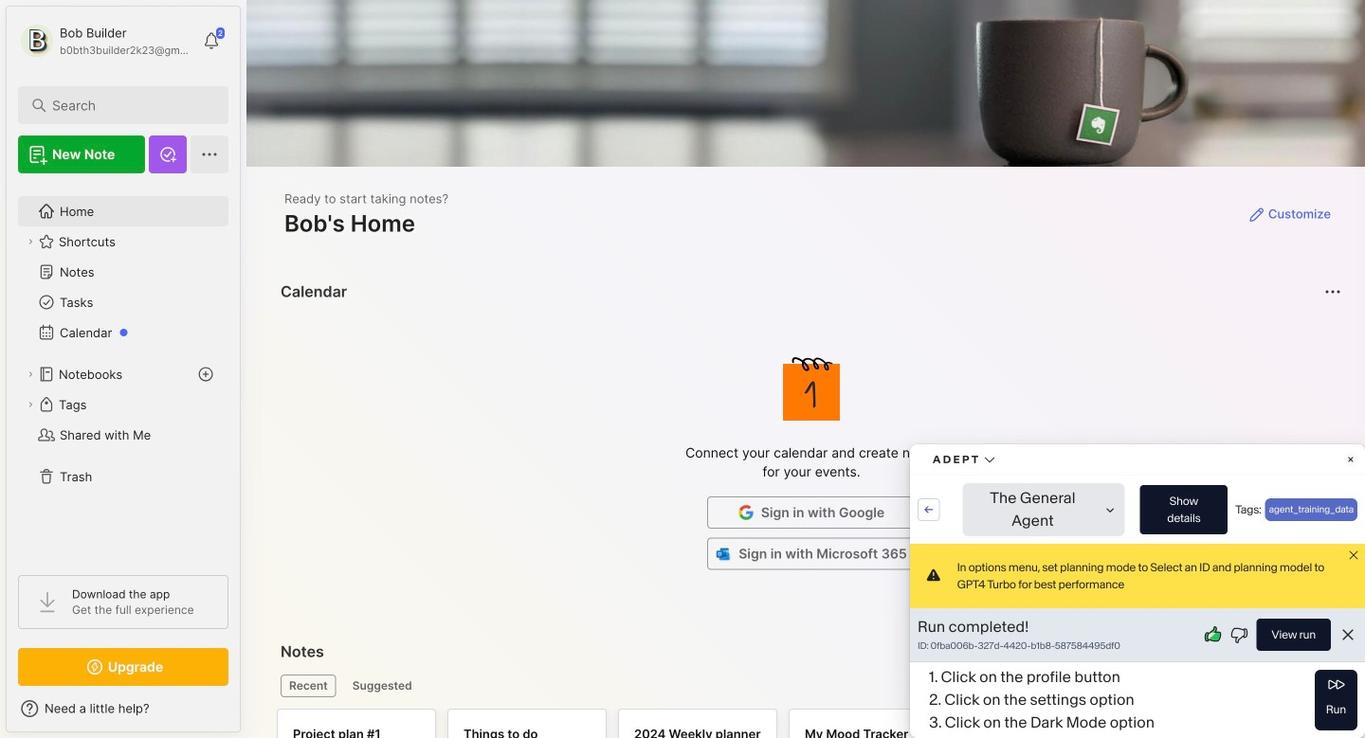 Task type: locate. For each thing, give the bounding box(es) containing it.
row group
[[277, 709, 1131, 739]]

expand notebooks image
[[25, 369, 36, 380]]

click to collapse image
[[240, 704, 254, 727]]

none search field inside "main" element
[[52, 94, 203, 117]]

0 horizontal spatial tab
[[281, 675, 336, 698]]

1 horizontal spatial tab
[[344, 675, 421, 698]]

Search text field
[[52, 97, 203, 115]]

Start writing… text field
[[1022, 676, 1345, 739]]

tab
[[281, 675, 336, 698], [344, 675, 421, 698]]

tab list
[[281, 675, 975, 698]]

None search field
[[52, 94, 203, 117]]

2 tab from the left
[[344, 675, 421, 698]]

More actions field
[[1320, 279, 1347, 305]]

Account field
[[18, 22, 193, 60]]

tree
[[7, 185, 240, 559]]



Task type: vqa. For each thing, say whether or not it's contained in the screenshot.
Click to collapse image
yes



Task type: describe. For each thing, give the bounding box(es) containing it.
more actions image
[[1322, 281, 1345, 304]]

1 tab from the left
[[281, 675, 336, 698]]

tree inside "main" element
[[7, 185, 240, 559]]

expand tags image
[[25, 399, 36, 411]]

WHAT'S NEW field
[[7, 694, 240, 725]]

main element
[[0, 0, 247, 739]]



